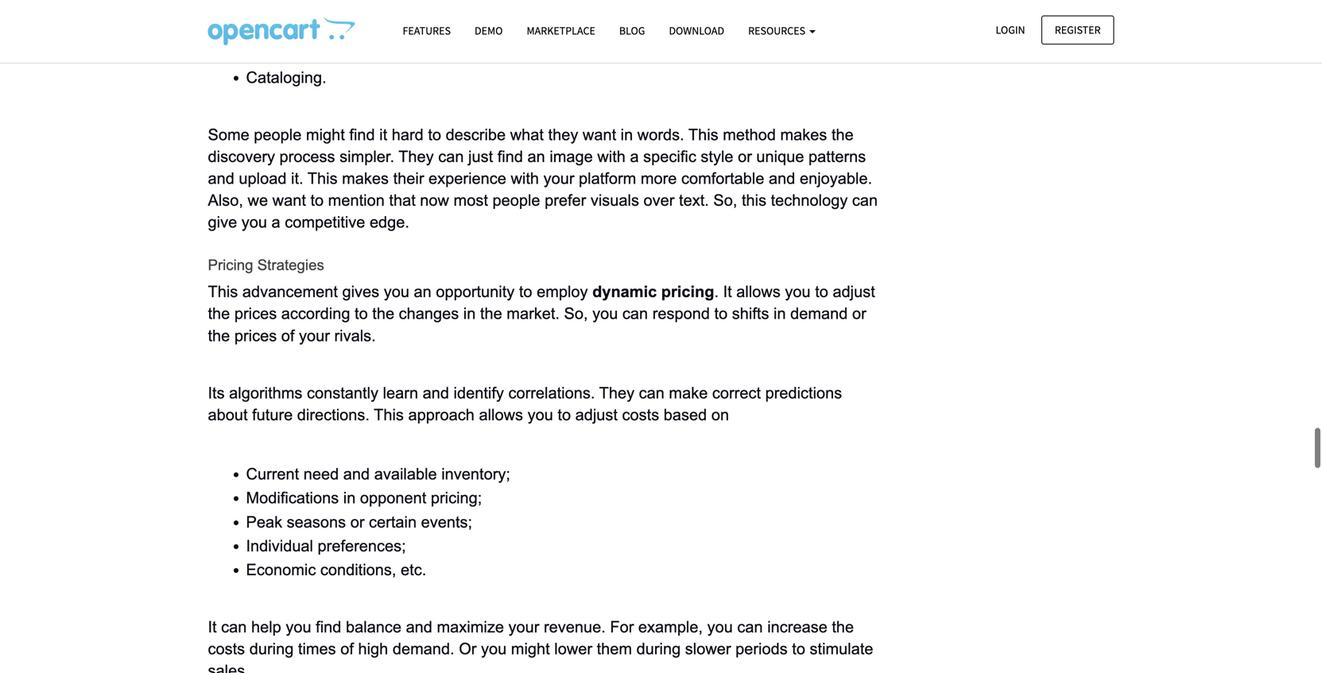 Task type: vqa. For each thing, say whether or not it's contained in the screenshot.
right the 'people'
yes



Task type: describe. For each thing, give the bounding box(es) containing it.
indexing;
[[246, 45, 311, 62]]

learn
[[383, 384, 418, 402]]

the up its
[[208, 327, 230, 344]]

1 horizontal spatial with
[[597, 148, 626, 165]]

edge.
[[370, 214, 409, 231]]

changes
[[399, 305, 459, 323]]

so, inside some people might find it hard to describe what they want in words. this method makes the discovery process simpler. they can just find an image with a specific style or unique patterns and upload it. this makes their experience with your platform more comfortable and enjoyable. also, we want to mention that now most people prefer visuals over text. so, this technology can give you a competitive edge.
[[713, 192, 737, 209]]

1 vertical spatial makes
[[342, 170, 389, 187]]

slower
[[685, 640, 731, 658]]

algorithms
[[229, 384, 302, 402]]

adjust inside '. it allows you to adjust the prices according to the changes in the market. so, you can respond to shifts in demand or the prices of your rivals.'
[[833, 283, 875, 301]]

blog link
[[607, 17, 657, 45]]

image
[[550, 148, 593, 165]]

its algorithms constantly learn and identify correlations. they can make correct predictions about future directions. this approach allows you to adjust costs based on
[[208, 384, 847, 424]]

in inside some people might find it hard to describe what they want in words. this method makes the discovery process simpler. they can just find an image with a specific style or unique patterns and upload it. this makes their experience with your platform more comfortable and enjoyable. also, we want to mention that now most people prefer visuals over text. so, this technology can give you a competitive edge.
[[621, 126, 633, 143]]

words.
[[637, 126, 684, 143]]

for
[[610, 619, 634, 636]]

to up competitive on the left of the page
[[310, 192, 324, 209]]

advancement
[[242, 283, 338, 301]]

example,
[[638, 619, 703, 636]]

over
[[644, 192, 675, 209]]

just
[[468, 148, 493, 165]]

maximize
[[437, 619, 504, 636]]

1 vertical spatial want
[[272, 192, 306, 209]]

more
[[641, 170, 677, 187]]

you inside its algorithms constantly learn and identify correlations. they can make correct predictions about future directions. this approach allows you to adjust costs based on
[[528, 406, 553, 424]]

resources
[[748, 23, 808, 38]]

marketplace
[[527, 23, 595, 38]]

etc.
[[401, 561, 426, 579]]

you inside some people might find it hard to describe what they want in words. this method makes the discovery process simpler. they can just find an image with a specific style or unique patterns and upload it. this makes their experience with your platform more comfortable and enjoyable. also, we want to mention that now most people prefer visuals over text. so, this technology can give you a competitive edge.
[[241, 214, 267, 231]]

shifts
[[732, 305, 769, 323]]

upload
[[239, 170, 287, 187]]

or inside some people might find it hard to describe what they want in words. this method makes the discovery process simpler. they can just find an image with a specific style or unique patterns and upload it. this makes their experience with your platform more comfortable and enjoyable. also, we want to mention that now most people prefer visuals over text. so, this technology can give you a competitive edge.
[[738, 148, 752, 165]]

0 horizontal spatial with
[[511, 170, 539, 187]]

to down gives at the left of the page
[[355, 305, 368, 323]]

inventory;
[[441, 466, 510, 483]]

available
[[374, 466, 437, 483]]

adjust inside its algorithms constantly learn and identify correlations. they can make correct predictions about future directions. this approach allows you to adjust costs based on
[[575, 406, 618, 424]]

that
[[389, 192, 416, 209]]

pricing strategies
[[208, 257, 324, 274]]

correlations.
[[508, 384, 595, 402]]

its
[[208, 384, 225, 402]]

high
[[358, 640, 388, 658]]

pricing
[[208, 257, 253, 274]]

to right hard
[[428, 126, 441, 143]]

and inside it can help you find balance and maximize your revenue. for example, you can increase the costs during times of high demand. or you might lower them during slower periods to stimulate sales.
[[406, 619, 432, 636]]

give
[[208, 214, 237, 231]]

the down pricing
[[208, 305, 230, 323]]

method
[[723, 126, 776, 143]]

blog
[[619, 23, 645, 38]]

some
[[208, 126, 249, 143]]

the down gives at the left of the page
[[372, 305, 394, 323]]

times
[[298, 640, 336, 658]]

1 horizontal spatial find
[[349, 126, 375, 143]]

you up times
[[286, 619, 311, 636]]

style
[[701, 148, 733, 165]]

also,
[[208, 192, 243, 209]]

rivals.
[[334, 327, 376, 344]]

strategies
[[257, 257, 324, 274]]

peak
[[246, 513, 282, 531]]

seasons
[[287, 513, 346, 531]]

their
[[393, 170, 424, 187]]

pricing
[[661, 283, 714, 301]]

can left help
[[221, 619, 247, 636]]

your inside some people might find it hard to describe what they want in words. this method makes the discovery process simpler. they can just find an image with a specific style or unique patterns and upload it. this makes their experience with your platform more comfortable and enjoyable. also, we want to mention that now most people prefer visuals over text. so, this technology can give you a competitive edge.
[[543, 170, 574, 187]]

costs inside its algorithms constantly learn and identify correlations. they can make correct predictions about future directions. this approach allows you to adjust costs based on
[[622, 406, 659, 424]]

you right gives at the left of the page
[[384, 283, 409, 301]]

they
[[548, 126, 578, 143]]

modifications
[[246, 489, 339, 507]]

prefer
[[545, 192, 586, 209]]

the inside it can help you find balance and maximize your revenue. for example, you can increase the costs during times of high demand. or you might lower them during slower periods to stimulate sales.
[[832, 619, 854, 636]]

to up demand
[[815, 283, 828, 301]]

opponent
[[360, 489, 426, 507]]

register link
[[1041, 16, 1114, 44]]

in right 'shifts'
[[774, 305, 786, 323]]

what
[[510, 126, 544, 143]]

can up periods
[[737, 619, 763, 636]]

to inside it can help you find balance and maximize your revenue. for example, you can increase the costs during times of high demand. or you might lower them during slower periods to stimulate sales.
[[792, 640, 805, 658]]

register
[[1055, 23, 1101, 37]]

conditions,
[[320, 561, 396, 579]]

simpler.
[[340, 148, 394, 165]]

of inside it can help you find balance and maximize your revenue. for example, you can increase the costs during times of high demand. or you might lower them during slower periods to stimulate sales.
[[340, 640, 354, 658]]

an inside some people might find it hard to describe what they want in words. this method makes the discovery process simpler. they can just find an image with a specific style or unique patterns and upload it. this makes their experience with your platform more comfortable and enjoyable. also, we want to mention that now most people prefer visuals over text. so, this technology can give you a competitive edge.
[[527, 148, 545, 165]]

describe
[[446, 126, 506, 143]]

sales.
[[208, 662, 249, 673]]

certain
[[369, 513, 417, 531]]

this advancement gives you an opportunity to employ dynamic pricing
[[208, 283, 714, 301]]

help
[[251, 619, 281, 636]]

text.
[[679, 192, 709, 209]]

economic
[[246, 561, 316, 579]]

and down unique
[[769, 170, 795, 187]]

employ
[[537, 283, 588, 301]]

stimulate
[[810, 640, 873, 658]]

discovery
[[208, 148, 275, 165]]

to down .
[[714, 305, 728, 323]]

the inside some people might find it hard to describe what they want in words. this method makes the discovery process simpler. they can just find an image with a specific style or unique patterns and upload it. this makes their experience with your platform more comfortable and enjoyable. also, we want to mention that now most people prefer visuals over text. so, this technology can give you a competitive edge.
[[832, 126, 854, 143]]

technology
[[771, 192, 848, 209]]

predictions
[[765, 384, 842, 402]]

opportunity
[[436, 283, 515, 301]]

1 during from the left
[[249, 640, 294, 658]]

current
[[246, 466, 299, 483]]

features link
[[391, 17, 463, 45]]

1 vertical spatial find
[[497, 148, 523, 165]]

they inside its algorithms constantly learn and identify correlations. they can make correct predictions about future directions. this approach allows you to adjust costs based on
[[599, 384, 634, 402]]

mention
[[328, 192, 385, 209]]

approach
[[408, 406, 475, 424]]

periods
[[735, 640, 788, 658]]

marketplace link
[[515, 17, 607, 45]]



Task type: locate. For each thing, give the bounding box(es) containing it.
1 horizontal spatial an
[[527, 148, 545, 165]]

download
[[669, 23, 724, 38]]

patterns
[[809, 148, 866, 165]]

it
[[379, 126, 387, 143]]

demo link
[[463, 17, 515, 45]]

this down the "learn"
[[374, 406, 404, 424]]

0 vertical spatial they
[[398, 148, 434, 165]]

0 vertical spatial of
[[281, 327, 295, 344]]

can up experience
[[438, 148, 464, 165]]

in inside current need and available inventory; modifications in opponent pricing; peak seasons or certain events; individual preferences; economic conditions, etc.
[[343, 489, 356, 507]]

with up platform at the top left
[[597, 148, 626, 165]]

0 horizontal spatial makes
[[342, 170, 389, 187]]

0 vertical spatial find
[[349, 126, 375, 143]]

makes
[[780, 126, 827, 143], [342, 170, 389, 187]]

0 horizontal spatial allows
[[479, 406, 523, 424]]

2 vertical spatial find
[[316, 619, 341, 636]]

it can help you find balance and maximize your revenue. for example, you can increase the costs during times of high demand. or you might lower them during slower periods to stimulate sales.
[[208, 619, 878, 673]]

or inside current need and available inventory; modifications in opponent pricing; peak seasons or certain events; individual preferences; economic conditions, etc.
[[350, 513, 364, 531]]

the
[[832, 126, 854, 143], [208, 305, 230, 323], [372, 305, 394, 323], [480, 305, 502, 323], [208, 327, 230, 344], [832, 619, 854, 636]]

0 horizontal spatial costs
[[208, 640, 245, 658]]

this inside its algorithms constantly learn and identify correlations. they can make correct predictions about future directions. this approach allows you to adjust costs based on
[[374, 406, 404, 424]]

it inside it can help you find balance and maximize your revenue. for example, you can increase the costs during times of high demand. or you might lower them during slower periods to stimulate sales.
[[208, 619, 217, 636]]

people up process
[[254, 126, 302, 143]]

0 vertical spatial might
[[306, 126, 345, 143]]

might inside it can help you find balance and maximize your revenue. for example, you can increase the costs during times of high demand. or you might lower them during slower periods to stimulate sales.
[[511, 640, 550, 658]]

demand
[[790, 305, 848, 323]]

. it allows you to adjust the prices according to the changes in the market. so, you can respond to shifts in demand or the prices of your rivals.
[[208, 283, 880, 344]]

you right "or"
[[481, 640, 507, 658]]

you down dynamic
[[592, 305, 618, 323]]

constantly
[[307, 384, 378, 402]]

0 horizontal spatial find
[[316, 619, 341, 636]]

2 horizontal spatial your
[[543, 170, 574, 187]]

1 vertical spatial your
[[299, 327, 330, 344]]

0 horizontal spatial or
[[350, 513, 364, 531]]

0 vertical spatial it
[[723, 283, 732, 301]]

0 horizontal spatial might
[[306, 126, 345, 143]]

want down it.
[[272, 192, 306, 209]]

want
[[583, 126, 616, 143], [272, 192, 306, 209]]

and inside current need and available inventory; modifications in opponent pricing; peak seasons or certain events; individual preferences; economic conditions, etc.
[[343, 466, 370, 483]]

respond
[[652, 305, 710, 323]]

find inside it can help you find balance and maximize your revenue. for example, you can increase the costs during times of high demand. or you might lower them during slower periods to stimulate sales.
[[316, 619, 341, 636]]

increase
[[767, 619, 827, 636]]

2 prices from the top
[[234, 327, 277, 344]]

0 horizontal spatial a
[[272, 214, 280, 231]]

current need and available inventory; modifications in opponent pricing; peak seasons or certain events; individual preferences; economic conditions, etc.
[[246, 466, 510, 579]]

pricing;
[[431, 489, 482, 507]]

0 vertical spatial so,
[[713, 192, 737, 209]]

2 horizontal spatial find
[[497, 148, 523, 165]]

neural networks; indexing; cataloging.
[[246, 21, 368, 86]]

you down we
[[241, 214, 267, 231]]

your up prefer at the left
[[543, 170, 574, 187]]

your left "revenue." at the bottom
[[508, 619, 539, 636]]

1 vertical spatial a
[[272, 214, 280, 231]]

0 vertical spatial a
[[630, 148, 639, 165]]

0 vertical spatial want
[[583, 126, 616, 143]]

market.
[[507, 305, 560, 323]]

1 vertical spatial they
[[599, 384, 634, 402]]

so,
[[713, 192, 737, 209], [564, 305, 588, 323]]

0 vertical spatial allows
[[736, 283, 781, 301]]

with down what
[[511, 170, 539, 187]]

during down help
[[249, 640, 294, 658]]

resources link
[[736, 17, 828, 45]]

login link
[[982, 16, 1039, 44]]

can inside its algorithms constantly learn and identify correlations. they can make correct predictions about future directions. this approach allows you to adjust costs based on
[[639, 384, 665, 402]]

to down 'correlations.'
[[558, 406, 571, 424]]

1 vertical spatial or
[[852, 305, 866, 323]]

people
[[254, 126, 302, 143], [492, 192, 540, 209]]

0 vertical spatial costs
[[622, 406, 659, 424]]

during down example,
[[637, 640, 681, 658]]

costs left 'based'
[[622, 406, 659, 424]]

according
[[281, 305, 350, 323]]

specific
[[643, 148, 696, 165]]

so, down comfortable at the right of the page
[[713, 192, 737, 209]]

this
[[742, 192, 766, 209]]

platform
[[579, 170, 636, 187]]

we
[[248, 192, 268, 209]]

.
[[714, 283, 719, 301]]

and right need at left bottom
[[343, 466, 370, 483]]

can down dynamic
[[622, 305, 648, 323]]

1 vertical spatial of
[[340, 640, 354, 658]]

can down enjoyable.
[[852, 192, 878, 209]]

or right demand
[[852, 305, 866, 323]]

want up image
[[583, 126, 616, 143]]

this up style at the right top of page
[[688, 126, 718, 143]]

1 vertical spatial adjust
[[575, 406, 618, 424]]

0 vertical spatial with
[[597, 148, 626, 165]]

costs up sales.
[[208, 640, 245, 658]]

features
[[403, 23, 451, 38]]

1 horizontal spatial people
[[492, 192, 540, 209]]

or down method
[[738, 148, 752, 165]]

neural
[[246, 21, 293, 38]]

or
[[738, 148, 752, 165], [852, 305, 866, 323], [350, 513, 364, 531]]

you down 'correlations.'
[[528, 406, 553, 424]]

1 vertical spatial might
[[511, 640, 550, 658]]

might inside some people might find it hard to describe what they want in words. this method makes the discovery process simpler. they can just find an image with a specific style or unique patterns and upload it. this makes their experience with your platform more comfortable and enjoyable. also, we want to mention that now most people prefer visuals over text. so, this technology can give you a competitive edge.
[[306, 126, 345, 143]]

the down the opportunity
[[480, 305, 502, 323]]

makes up unique
[[780, 126, 827, 143]]

this
[[688, 126, 718, 143], [307, 170, 338, 187], [208, 283, 238, 301], [374, 406, 404, 424]]

login
[[996, 23, 1025, 37]]

to up market.
[[519, 283, 532, 301]]

1 horizontal spatial a
[[630, 148, 639, 165]]

find up times
[[316, 619, 341, 636]]

allows inside its algorithms constantly learn and identify correlations. they can make correct predictions about future directions. this approach allows you to adjust costs based on
[[479, 406, 523, 424]]

a down words.
[[630, 148, 639, 165]]

enjoyable.
[[800, 170, 872, 187]]

in up 'seasons'
[[343, 489, 356, 507]]

most
[[454, 192, 488, 209]]

competitive
[[285, 214, 365, 231]]

networks;
[[297, 21, 368, 38]]

you up the slower at the right bottom of the page
[[707, 619, 733, 636]]

0 vertical spatial makes
[[780, 126, 827, 143]]

allows up 'shifts'
[[736, 283, 781, 301]]

to inside its algorithms constantly learn and identify correlations. they can make correct predictions about future directions. this approach allows you to adjust costs based on
[[558, 406, 571, 424]]

0 vertical spatial your
[[543, 170, 574, 187]]

in down the opportunity
[[463, 305, 476, 323]]

1 vertical spatial costs
[[208, 640, 245, 658]]

with
[[597, 148, 626, 165], [511, 170, 539, 187]]

it inside '. it allows you to adjust the prices according to the changes in the market. so, you can respond to shifts in demand or the prices of your rivals.'
[[723, 283, 732, 301]]

a up 'pricing strategies'
[[272, 214, 280, 231]]

1 vertical spatial allows
[[479, 406, 523, 424]]

now
[[420, 192, 449, 209]]

1 horizontal spatial costs
[[622, 406, 659, 424]]

of down according
[[281, 327, 295, 344]]

0 horizontal spatial during
[[249, 640, 294, 658]]

2 during from the left
[[637, 640, 681, 658]]

they inside some people might find it hard to describe what they want in words. this method makes the discovery process simpler. they can just find an image with a specific style or unique patterns and upload it. this makes their experience with your platform more comfortable and enjoyable. also, we want to mention that now most people prefer visuals over text. so, this technology can give you a competitive edge.
[[398, 148, 434, 165]]

find left it
[[349, 126, 375, 143]]

1 horizontal spatial or
[[738, 148, 752, 165]]

it up sales.
[[208, 619, 217, 636]]

it
[[723, 283, 732, 301], [208, 619, 217, 636]]

1 vertical spatial so,
[[564, 305, 588, 323]]

0 horizontal spatial your
[[299, 327, 330, 344]]

them
[[597, 640, 632, 658]]

the up stimulate
[[832, 619, 854, 636]]

to down increase
[[792, 640, 805, 658]]

allows inside '. it allows you to adjust the prices according to the changes in the market. so, you can respond to shifts in demand or the prices of your rivals.'
[[736, 283, 781, 301]]

1 horizontal spatial so,
[[713, 192, 737, 209]]

2 vertical spatial or
[[350, 513, 364, 531]]

your inside '. it allows you to adjust the prices according to the changes in the market. so, you can respond to shifts in demand or the prices of your rivals.'
[[299, 327, 330, 344]]

an down what
[[527, 148, 545, 165]]

0 vertical spatial prices
[[234, 305, 277, 323]]

and up demand.
[[406, 619, 432, 636]]

1 vertical spatial prices
[[234, 327, 277, 344]]

0 horizontal spatial of
[[281, 327, 295, 344]]

events;
[[421, 513, 472, 531]]

1 horizontal spatial adjust
[[833, 283, 875, 301]]

they up their
[[398, 148, 434, 165]]

experience
[[429, 170, 506, 187]]

so, inside '. it allows you to adjust the prices according to the changes in the market. so, you can respond to shifts in demand or the prices of your rivals.'
[[564, 305, 588, 323]]

makes down simpler.
[[342, 170, 389, 187]]

or up preferences;
[[350, 513, 364, 531]]

this down pricing
[[208, 283, 238, 301]]

1 vertical spatial it
[[208, 619, 217, 636]]

and inside its algorithms constantly learn and identify correlations. they can make correct predictions about future directions. this approach allows you to adjust costs based on
[[423, 384, 449, 402]]

1 horizontal spatial your
[[508, 619, 539, 636]]

0 vertical spatial or
[[738, 148, 752, 165]]

allows
[[736, 283, 781, 301], [479, 406, 523, 424]]

visuals
[[591, 192, 639, 209]]

they
[[398, 148, 434, 165], [599, 384, 634, 402]]

and
[[208, 170, 234, 187], [769, 170, 795, 187], [423, 384, 449, 402], [343, 466, 370, 483], [406, 619, 432, 636]]

you up demand
[[785, 283, 811, 301]]

0 horizontal spatial they
[[398, 148, 434, 165]]

comfortable
[[681, 170, 764, 187]]

costs inside it can help you find balance and maximize your revenue. for example, you can increase the costs during times of high demand. or you might lower them during slower periods to stimulate sales.
[[208, 640, 245, 658]]

0 horizontal spatial so,
[[564, 305, 588, 323]]

in left words.
[[621, 126, 633, 143]]

an
[[527, 148, 545, 165], [414, 283, 432, 301]]

1 horizontal spatial might
[[511, 640, 550, 658]]

might left lower
[[511, 640, 550, 658]]

balance
[[346, 619, 401, 636]]

allows down identify
[[479, 406, 523, 424]]

in
[[621, 126, 633, 143], [463, 305, 476, 323], [774, 305, 786, 323], [343, 489, 356, 507]]

might
[[306, 126, 345, 143], [511, 640, 550, 658]]

1 vertical spatial an
[[414, 283, 432, 301]]

some people might find it hard to describe what they want in words. this method makes the discovery process simpler. they can just find an image with a specific style or unique patterns and upload it. this makes their experience with your platform more comfortable and enjoyable. also, we want to mention that now most people prefer visuals over text. so, this technology can give you a competitive edge.
[[208, 126, 882, 231]]

might up process
[[306, 126, 345, 143]]

0 horizontal spatial want
[[272, 192, 306, 209]]

demo
[[475, 23, 503, 38]]

this right it.
[[307, 170, 338, 187]]

adjust up demand
[[833, 283, 875, 301]]

and up approach
[[423, 384, 449, 402]]

people right the most
[[492, 192, 540, 209]]

an up the "changes"
[[414, 283, 432, 301]]

0 vertical spatial adjust
[[833, 283, 875, 301]]

1 horizontal spatial it
[[723, 283, 732, 301]]

can left make
[[639, 384, 665, 402]]

so, down employ
[[564, 305, 588, 323]]

to
[[428, 126, 441, 143], [310, 192, 324, 209], [519, 283, 532, 301], [815, 283, 828, 301], [355, 305, 368, 323], [714, 305, 728, 323], [558, 406, 571, 424], [792, 640, 805, 658]]

1 vertical spatial with
[[511, 170, 539, 187]]

1 horizontal spatial makes
[[780, 126, 827, 143]]

of left high on the bottom left of page
[[340, 640, 354, 658]]

and up also,
[[208, 170, 234, 187]]

1 vertical spatial people
[[492, 192, 540, 209]]

find down what
[[497, 148, 523, 165]]

or inside '. it allows you to adjust the prices according to the changes in the market. so, you can respond to shifts in demand or the prices of your rivals.'
[[852, 305, 866, 323]]

dynamic
[[592, 283, 657, 301]]

your inside it can help you find balance and maximize your revenue. for example, you can increase the costs during times of high demand. or you might lower them during slower periods to stimulate sales.
[[508, 619, 539, 636]]

2 vertical spatial your
[[508, 619, 539, 636]]

they right 'correlations.'
[[599, 384, 634, 402]]

preferences;
[[318, 537, 406, 555]]

0 horizontal spatial it
[[208, 619, 217, 636]]

prices
[[234, 305, 277, 323], [234, 327, 277, 344]]

or
[[459, 640, 477, 658]]

correct
[[712, 384, 761, 402]]

your down according
[[299, 327, 330, 344]]

1 prices from the top
[[234, 305, 277, 323]]

integrating artificial intelligence in e-commerce operations image
[[208, 17, 355, 45]]

1 horizontal spatial of
[[340, 640, 354, 658]]

the up patterns
[[832, 126, 854, 143]]

individual
[[246, 537, 313, 555]]

adjust down 'correlations.'
[[575, 406, 618, 424]]

0 vertical spatial people
[[254, 126, 302, 143]]

1 horizontal spatial want
[[583, 126, 616, 143]]

need
[[303, 466, 339, 483]]

can
[[438, 148, 464, 165], [852, 192, 878, 209], [622, 305, 648, 323], [639, 384, 665, 402], [221, 619, 247, 636], [737, 619, 763, 636]]

of inside '. it allows you to adjust the prices according to the changes in the market. so, you can respond to shifts in demand or the prices of your rivals.'
[[281, 327, 295, 344]]

unique
[[756, 148, 804, 165]]

it right .
[[723, 283, 732, 301]]

0 vertical spatial an
[[527, 148, 545, 165]]

can inside '. it allows you to adjust the prices according to the changes in the market. so, you can respond to shifts in demand or the prices of your rivals.'
[[622, 305, 648, 323]]

1 horizontal spatial they
[[599, 384, 634, 402]]

1 horizontal spatial during
[[637, 640, 681, 658]]

2 horizontal spatial or
[[852, 305, 866, 323]]

0 horizontal spatial adjust
[[575, 406, 618, 424]]

1 horizontal spatial allows
[[736, 283, 781, 301]]

0 horizontal spatial people
[[254, 126, 302, 143]]

0 horizontal spatial an
[[414, 283, 432, 301]]



